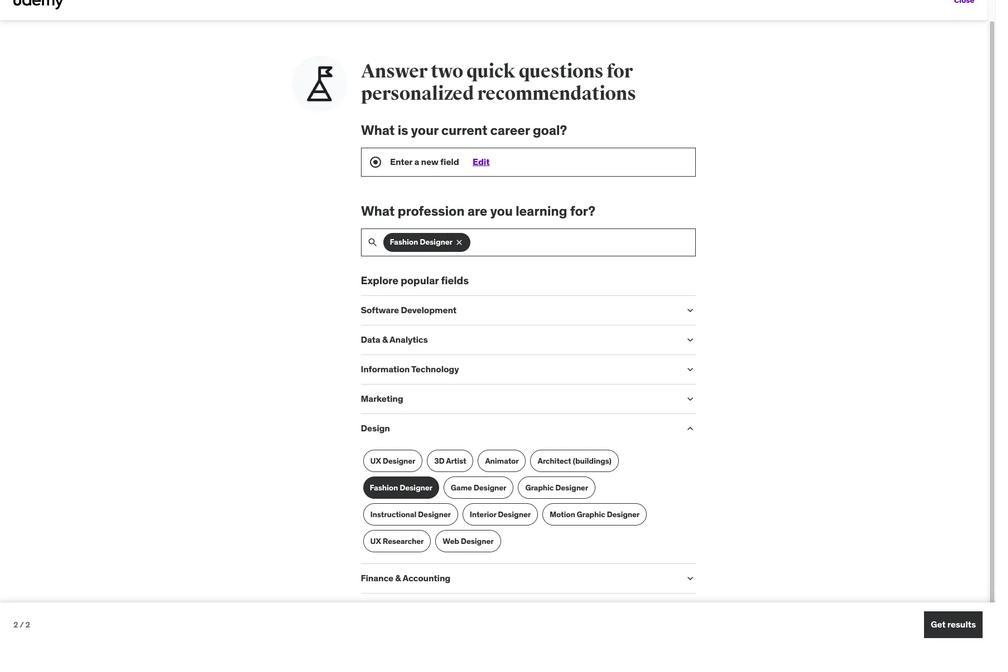 Task type: locate. For each thing, give the bounding box(es) containing it.
0 horizontal spatial graphic
[[210, 21, 259, 38]]

small image
[[685, 335, 696, 346], [685, 394, 696, 405], [685, 574, 696, 585]]

2 left /
[[13, 620, 18, 630]]

small image
[[685, 305, 696, 317], [685, 365, 696, 376], [685, 424, 696, 435]]

& up painting
[[396, 573, 401, 585]]

results
[[948, 620, 976, 631]]

edit left occupation
[[334, 26, 349, 36]]

you right the are at left top
[[490, 202, 513, 220]]

questions
[[519, 60, 603, 83]]

get results button
[[924, 612, 983, 639]]

1 vertical spatial edit
[[472, 156, 489, 167]]

0 vertical spatial fashion designer
[[390, 237, 453, 247]]

popular for graphic designers
[[138, 21, 325, 38]]

0 vertical spatial small image
[[685, 335, 696, 346]]

2 vertical spatial graphic
[[577, 510, 606, 520]]

1 vertical spatial fashion designer
[[370, 483, 433, 493]]

0 horizontal spatial artist
[[193, 602, 228, 620]]

0 horizontal spatial for
[[189, 21, 207, 38]]

personalized
[[361, 82, 474, 105]]

edit button
[[472, 156, 489, 167]]

field
[[440, 156, 459, 167]]

1 horizontal spatial edit
[[472, 156, 489, 167]]

popular
[[138, 21, 186, 38]]

0 vertical spatial artist
[[446, 457, 467, 467]]

ux designer
[[371, 457, 416, 467]]

0 horizontal spatial 2
[[13, 620, 18, 630]]

software development button
[[361, 305, 676, 316]]

game designer
[[451, 483, 507, 493]]

what up the submit search image
[[361, 202, 395, 220]]

web
[[443, 537, 460, 547]]

3d artist
[[435, 457, 467, 467]]

0 vertical spatial what
[[361, 122, 395, 139]]

designer
[[420, 237, 453, 247], [383, 457, 416, 467], [400, 483, 433, 493], [474, 483, 507, 493], [556, 483, 588, 493], [418, 510, 451, 520], [498, 510, 531, 520], [607, 510, 640, 520], [461, 537, 494, 547]]

get
[[931, 620, 946, 631]]

researcher
[[383, 537, 424, 547]]

ux for ux designer
[[371, 457, 381, 467]]

instructional designer
[[371, 510, 451, 520]]

game designer button
[[444, 477, 514, 500]]

marketing
[[361, 394, 404, 405]]

1 vertical spatial you
[[194, 586, 217, 604]]

1 vertical spatial ux
[[371, 537, 381, 547]]

fashion designer button up instructional in the left bottom of the page
[[363, 477, 439, 500]]

graphic designer
[[526, 483, 588, 493]]

for
[[189, 21, 207, 38], [607, 60, 633, 83]]

0 vertical spatial edit
[[334, 26, 349, 36]]

by
[[519, 586, 535, 604]]

artist
[[446, 457, 467, 467], [193, 602, 228, 620]]

1 vertical spatial small image
[[685, 365, 696, 376]]

edit
[[334, 26, 349, 36], [472, 156, 489, 167]]

software development
[[361, 305, 457, 316]]

for inside answer two quick questions for personalized recommendations
[[607, 60, 633, 83]]

edit right field at the top left
[[472, 156, 489, 167]]

what
[[361, 122, 395, 139], [361, 202, 395, 220]]

painting
[[366, 586, 419, 604]]

fashion
[[390, 237, 418, 247], [370, 483, 398, 493]]

& right data
[[383, 335, 388, 346]]

artist inside watercolor painting for beginners | by award winning artist
[[193, 602, 228, 620]]

1 horizontal spatial &
[[396, 573, 401, 585]]

is
[[398, 122, 408, 139]]

ux
[[371, 457, 381, 467], [371, 537, 381, 547]]

design
[[361, 423, 390, 434]]

0 vertical spatial ux
[[371, 457, 381, 467]]

1 vertical spatial graphic
[[526, 483, 554, 493]]

designer inside 'button'
[[498, 510, 531, 520]]

pencil drawing link
[[428, 281, 568, 312]]

pencil
[[467, 291, 493, 302]]

data
[[361, 335, 381, 346]]

1 vertical spatial for
[[607, 60, 633, 83]]

1 horizontal spatial artist
[[446, 457, 467, 467]]

animator
[[485, 457, 519, 467]]

for?
[[570, 202, 595, 220]]

1 small image from the top
[[685, 305, 696, 317]]

ux left the researcher
[[371, 537, 381, 547]]

recommendations
[[477, 82, 636, 105]]

development
[[401, 305, 457, 316]]

two
[[431, 60, 463, 83]]

instructional designer button
[[363, 504, 458, 527]]

designers
[[262, 21, 325, 38]]

1 vertical spatial fashion
[[370, 483, 398, 493]]

1 horizontal spatial you
[[490, 202, 513, 220]]

because you wishlisted "
[[138, 586, 294, 604]]

ux down design at the left bottom of the page
[[371, 457, 381, 467]]

2 2 from the left
[[25, 620, 30, 630]]

1 vertical spatial artist
[[193, 602, 228, 620]]

fashion designer for bottom fashion designer button
[[370, 483, 433, 493]]

designer for instructional designer button
[[418, 510, 451, 520]]

ux inside button
[[371, 537, 381, 547]]

2 ux from the top
[[371, 537, 381, 547]]

what for what profession are you learning for?
[[361, 202, 395, 220]]

artist right the winning in the left of the page
[[193, 602, 228, 620]]

learning
[[516, 202, 567, 220]]

1 ux from the top
[[371, 457, 381, 467]]

2 small image from the top
[[685, 365, 696, 376]]

get results
[[931, 620, 976, 631]]

fashion right the submit search image
[[390, 237, 418, 247]]

1 vertical spatial what
[[361, 202, 395, 220]]

enter
[[390, 156, 412, 167]]

what is your current career goal?
[[361, 122, 567, 139]]

1 horizontal spatial for
[[607, 60, 633, 83]]

watercolor painting for beginners | by award winning artist
[[138, 586, 578, 620]]

small image for analytics
[[685, 335, 696, 346]]

explore
[[361, 274, 399, 287]]

swift
[[342, 326, 364, 338]]

2 vertical spatial small image
[[685, 424, 696, 435]]

0 vertical spatial you
[[490, 202, 513, 220]]

0 vertical spatial for
[[189, 21, 207, 38]]

fashion designer
[[390, 237, 453, 247], [370, 483, 433, 493]]

ux inside button
[[371, 457, 381, 467]]

3 small image from the top
[[685, 574, 696, 585]]

what profession are you learning for?
[[361, 202, 595, 220]]

web designer button
[[436, 531, 501, 553]]

designer for the "game designer" button
[[474, 483, 507, 493]]

fashion designer down profession
[[390, 237, 453, 247]]

|
[[512, 586, 516, 604]]

&
[[383, 335, 388, 346], [396, 573, 401, 585]]

fashion designer for topmost fashion designer button
[[390, 237, 453, 247]]

finance & accounting
[[361, 573, 451, 585]]

1 horizontal spatial 2
[[25, 620, 30, 630]]

0 vertical spatial small image
[[685, 305, 696, 317]]

designer for topmost fashion designer button
[[420, 237, 453, 247]]

design button
[[361, 423, 676, 435]]

illustration link
[[573, 281, 714, 312]]

you left " at the left of the page
[[194, 586, 217, 604]]

artist right 3d
[[446, 457, 467, 467]]

1 horizontal spatial graphic
[[526, 483, 554, 493]]

interior
[[470, 510, 497, 520]]

1 vertical spatial small image
[[685, 394, 696, 405]]

because
[[138, 586, 191, 604]]

2 right /
[[25, 620, 30, 630]]

ux researcher
[[371, 537, 424, 547]]

designer inside button
[[383, 457, 416, 467]]

1 vertical spatial &
[[396, 573, 401, 585]]

1 small image from the top
[[685, 335, 696, 346]]

beginners
[[445, 586, 509, 604]]

fashion designer button down profession
[[383, 233, 471, 252]]

0 horizontal spatial edit
[[334, 26, 349, 36]]

architect (buildings)
[[538, 457, 612, 467]]

what left the is
[[361, 122, 395, 139]]

2 vertical spatial small image
[[685, 574, 696, 585]]

2 horizontal spatial graphic
[[577, 510, 606, 520]]

0 vertical spatial fashion designer button
[[383, 233, 471, 252]]

0 vertical spatial &
[[383, 335, 388, 346]]

0 vertical spatial fashion
[[390, 237, 418, 247]]

what for what is your current career goal?
[[361, 122, 395, 139]]

1 what from the top
[[361, 122, 395, 139]]

designer for graphic designer button
[[556, 483, 588, 493]]

fashion designer down ux designer button
[[370, 483, 433, 493]]

information technology
[[361, 364, 459, 375]]

"
[[228, 602, 235, 620]]

fashion for bottom fashion designer button
[[370, 483, 398, 493]]

0 horizontal spatial &
[[383, 335, 388, 346]]

2 what from the top
[[361, 202, 395, 220]]

marketing button
[[361, 394, 676, 405]]

fashion down ux designer button
[[370, 483, 398, 493]]

are
[[467, 202, 487, 220]]

1 2 from the left
[[13, 620, 18, 630]]

pencil drawing
[[467, 291, 529, 302]]

current
[[441, 122, 487, 139]]

edit occupation button
[[334, 26, 392, 36]]

illustration
[[621, 291, 666, 302]]



Task type: vqa. For each thing, say whether or not it's contained in the screenshot.
2 to the left
yes



Task type: describe. For each thing, give the bounding box(es) containing it.
graphic inside graphic designer button
[[526, 483, 554, 493]]

information
[[361, 364, 410, 375]]

goal?
[[533, 122, 567, 139]]

drawing
[[494, 291, 529, 302]]

your
[[411, 122, 439, 139]]

"
[[287, 586, 294, 604]]

ux for ux researcher
[[371, 537, 381, 547]]

occupation
[[351, 26, 392, 36]]

career
[[490, 122, 530, 139]]

sketching link
[[283, 281, 423, 312]]

web designer
[[443, 537, 494, 547]]

small image for accounting
[[685, 574, 696, 585]]

swift link
[[283, 317, 423, 348]]

game
[[451, 483, 472, 493]]

popular
[[401, 274, 439, 287]]

Find a profession text field
[[384, 229, 695, 256]]

3 small image from the top
[[685, 424, 696, 435]]

small image for development
[[685, 305, 696, 317]]

edit for edit occupation
[[334, 26, 349, 36]]

edit occupation
[[334, 26, 392, 36]]

software
[[361, 305, 399, 316]]

new
[[421, 156, 439, 167]]

enter a new field
[[390, 156, 459, 167]]

answer
[[361, 60, 427, 83]]

data & analytics
[[361, 335, 428, 346]]

award
[[537, 586, 578, 604]]

interior designer
[[470, 510, 531, 520]]

profession
[[398, 202, 465, 220]]

finance
[[361, 573, 394, 585]]

designer for interior designer 'button'
[[498, 510, 531, 520]]

sketching
[[332, 291, 374, 302]]

& for accounting
[[396, 573, 401, 585]]

motion graphic designer button
[[543, 504, 647, 527]]

instructional
[[371, 510, 417, 520]]

animator button
[[478, 451, 526, 473]]

a
[[414, 156, 419, 167]]

motion graphic designer
[[550, 510, 640, 520]]

interior designer button
[[463, 504, 538, 527]]

accounting
[[403, 573, 451, 585]]

designer for web designer button
[[461, 537, 494, 547]]

for
[[422, 586, 442, 604]]

answer two quick questions for personalized recommendations
[[361, 60, 636, 105]]

technology
[[412, 364, 459, 375]]

small image for technology
[[685, 365, 696, 376]]

designer for ux designer button
[[383, 457, 416, 467]]

udemy image
[[13, 0, 64, 9]]

watercolor painting for beginners | by award winning artist link
[[138, 586, 578, 620]]

analytics
[[390, 335, 428, 346]]

artist inside button
[[446, 457, 467, 467]]

information technology button
[[361, 364, 676, 375]]

winning
[[138, 602, 190, 620]]

ux designer button
[[363, 451, 423, 473]]

watercolor
[[294, 586, 363, 604]]

0 horizontal spatial you
[[194, 586, 217, 604]]

architect (buildings) button
[[531, 451, 619, 473]]

(buildings)
[[573, 457, 612, 467]]

fields
[[441, 274, 469, 287]]

& for analytics
[[383, 335, 388, 346]]

2 small image from the top
[[685, 394, 696, 405]]

wishlisted
[[220, 586, 284, 604]]

2 / 2
[[13, 620, 30, 630]]

deselect image
[[455, 238, 464, 247]]

graphic inside motion graphic designer button
[[577, 510, 606, 520]]

explore popular fields
[[361, 274, 469, 287]]

edit for edit
[[472, 156, 489, 167]]

architect
[[538, 457, 572, 467]]

fashion for topmost fashion designer button
[[390, 237, 418, 247]]

submit search image
[[367, 237, 378, 248]]

0 vertical spatial graphic
[[210, 21, 259, 38]]

/
[[19, 620, 24, 630]]

1 vertical spatial fashion designer button
[[363, 477, 439, 500]]

ux researcher button
[[363, 531, 431, 553]]

finance & accounting button
[[361, 573, 676, 585]]

quick
[[466, 60, 515, 83]]

graphic designer button
[[518, 477, 596, 500]]

3d
[[435, 457, 445, 467]]

3d artist button
[[427, 451, 474, 473]]

designer for bottom fashion designer button
[[400, 483, 433, 493]]



